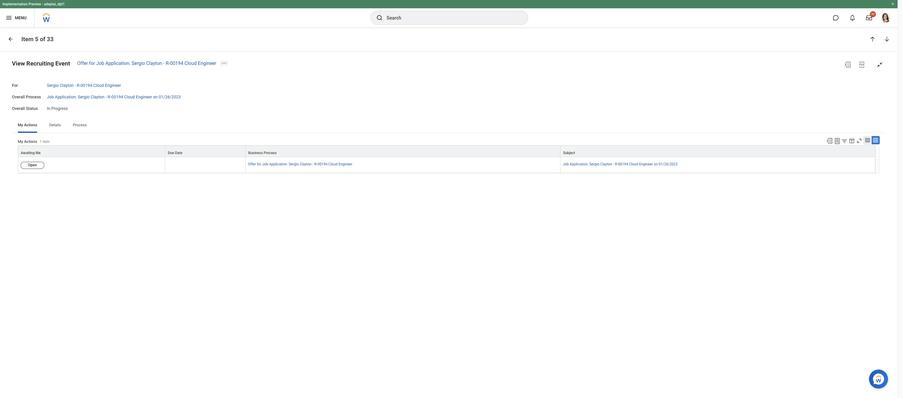 Task type: describe. For each thing, give the bounding box(es) containing it.
view
[[12, 60, 25, 67]]

0 horizontal spatial offer for job application: sergio clayton ‎- r-00194 cloud engineer link
[[77, 61, 216, 66]]

job application: sergio clayton ‎- r-00194 cloud engineer on 01/26/2023 inside open row
[[563, 163, 678, 167]]

job down "business process"
[[262, 163, 268, 167]]

submit recruiting agency candidate: stefan janowski (professional recruitment services: chief technology officer (cto))
[[102, 136, 171, 159]]

due date button
[[165, 146, 245, 157]]

in
[[47, 106, 50, 111]]

technology
[[102, 154, 124, 159]]

adeptai_dpt1
[[44, 2, 65, 6]]

job application: sergio clayton ‎- r-00194 cloud engineer on 01/26/2023 link inside open row
[[563, 161, 678, 167]]

0 vertical spatial job application: sergio clayton ‎- r-00194 cloud engineer on 01/26/2023
[[47, 95, 181, 99]]

Search: All Items text field
[[102, 48, 191, 60]]

clipboard image for all items
[[6, 57, 13, 64]]

advanced
[[114, 67, 133, 71]]

awaiting me button
[[18, 146, 165, 157]]

engineer inside sergio clayton ‎- r-00194 cloud engineer link
[[105, 83, 121, 88]]

due
[[168, 151, 174, 155]]

my for my actions
[[18, 123, 23, 128]]

items
[[27, 58, 39, 63]]

expand table image
[[873, 138, 879, 144]]

menu button
[[0, 8, 34, 27]]

Search Workday  search field
[[387, 11, 516, 24]]

0 horizontal spatial on
[[153, 95, 158, 99]]

item
[[43, 140, 50, 144]]

search image inside menu banner
[[376, 14, 383, 21]]

overall status
[[12, 106, 38, 111]]

business process
[[248, 151, 277, 155]]

open row
[[18, 158, 875, 174]]

10/05/2022
[[175, 171, 195, 176]]

33 button
[[863, 11, 876, 24]]

offer inside offer for job application: ruth natt ‎- r-00204 customer service representative
[[102, 171, 112, 176]]

export to excel image for my actions
[[826, 138, 833, 144]]

service
[[138, 177, 152, 182]]

overall status element
[[47, 103, 68, 111]]

application: down "business process"
[[269, 163, 288, 167]]

open button
[[20, 162, 44, 169]]

my for my tasks
[[27, 37, 36, 44]]

view recruiting event
[[12, 60, 70, 67]]

offer for job application: christine alexander ‎- e-00002 intern - multiple openings button
[[102, 77, 171, 96]]

sergio inside sergio clayton ‎- r-00194 cloud engineer link
[[47, 83, 59, 88]]

00204
[[106, 177, 118, 182]]

offer for job application: ruth natt ‎- r-00204 customer service representative button
[[102, 170, 171, 189]]

application: up overall status element
[[55, 95, 77, 99]]

for
[[12, 83, 18, 88]]

‎- inside offer for job application: ruth natt ‎- r-00204 customer service representative
[[169, 171, 170, 176]]

my tasks
[[27, 37, 52, 44]]

openings
[[102, 90, 119, 94]]

all
[[20, 58, 26, 63]]

offer for job application: ruth natt ‎- r-00204 customer service representative
[[102, 171, 170, 188]]

close environment banner image
[[891, 2, 895, 6]]

shrink image
[[876, 61, 883, 68]]

notifications large image
[[850, 15, 855, 21]]

overall process
[[12, 95, 41, 99]]

approve
[[29, 154, 45, 159]]

advanced search
[[114, 67, 148, 71]]

agency
[[136, 136, 150, 141]]

janowski
[[115, 142, 133, 147]]

on inside open row
[[654, 163, 658, 167]]

implementation preview -   adeptai_dpt1
[[2, 2, 65, 6]]

submit recruiting agency candidate: stefan janowski (professional recruitment services: chief technology officer (cto)) button
[[102, 135, 171, 160]]

tasks
[[37, 37, 52, 44]]

offer right event
[[77, 61, 88, 66]]

candidate:
[[151, 136, 171, 141]]

chief
[[144, 148, 154, 153]]

clipboard image for archive
[[6, 129, 13, 136]]

configure image
[[103, 65, 111, 72]]

arrow left image
[[8, 36, 14, 42]]

offer inside offer for job application: christine alexander ‎- e-00002 intern - multiple openings
[[102, 78, 112, 83]]

inbox large image
[[866, 15, 872, 21]]

advanced search button
[[112, 63, 150, 75]]

e-
[[124, 84, 128, 89]]

33 inside button
[[871, 12, 875, 16]]

christine
[[150, 78, 167, 83]]

r- inside offer for job application: ruth natt ‎- r-00204 customer service representative
[[102, 177, 106, 182]]

event
[[55, 60, 70, 67]]

submit
[[102, 136, 115, 141]]

my actions
[[18, 123, 37, 128]]

services:
[[126, 148, 143, 153]]

date
[[175, 151, 182, 155]]

for inside open row
[[257, 163, 261, 167]]

application: inside offer for job application: ruth natt ‎- r-00204 customer service representative
[[127, 171, 149, 176]]

export to worksheets image
[[834, 138, 841, 145]]

2 vertical spatial my
[[18, 139, 23, 144]]

job up the in
[[47, 95, 54, 99]]

archive
[[20, 130, 36, 135]]

manage
[[20, 169, 35, 173]]

implementation
[[2, 2, 28, 6]]

representative
[[102, 183, 130, 188]]

awaiting
[[21, 151, 35, 155]]

export to excel image for view recruiting event
[[844, 61, 851, 68]]

business
[[248, 151, 263, 155]]

for inside offer for job application: ruth natt ‎- r-00204 customer service representative
[[113, 171, 118, 176]]

application: down subject
[[570, 163, 589, 167]]

actions for my actions
[[24, 123, 37, 128]]

overall for overall status
[[12, 106, 25, 111]]

actions for my actions 1 item
[[24, 139, 37, 144]]

0 horizontal spatial job application: sergio clayton ‎- r-00194 cloud engineer on 01/26/2023 link
[[47, 93, 181, 99]]

sergio clayton ‎- r-00194 cloud engineer link
[[47, 82, 121, 88]]

33 inside content area element
[[47, 36, 54, 43]]

stefan
[[102, 142, 114, 147]]

process for business process
[[264, 151, 277, 155]]

toolbar inside content area element
[[824, 136, 880, 146]]

00002
[[128, 84, 140, 89]]

delegations
[[36, 169, 58, 173]]

job inside offer for job application: christine alexander ‎- e-00002 intern - multiple openings
[[119, 78, 126, 83]]



Task type: vqa. For each thing, say whether or not it's contained in the screenshot.
The Menu banner at the top of page
yes



Task type: locate. For each thing, give the bounding box(es) containing it.
- right intern
[[153, 84, 154, 89]]

recruiting for submit
[[116, 136, 135, 141]]

multiple
[[155, 84, 170, 89]]

- inside offer for job application: christine alexander ‎- e-00002 intern - multiple openings
[[153, 84, 154, 89]]

1 horizontal spatial search image
[[376, 14, 383, 21]]

item list element
[[95, 27, 214, 399]]

select to filter grid data image
[[841, 138, 848, 144]]

archive button
[[0, 126, 95, 140]]

clipboard image left archive
[[6, 129, 13, 136]]

cell
[[165, 158, 246, 174]]

01/26/2023
[[159, 95, 181, 99], [659, 163, 678, 167]]

0 vertical spatial job application: sergio clayton ‎- r-00194 cloud engineer on 01/26/2023 link
[[47, 93, 181, 99]]

search image
[[376, 14, 383, 21], [106, 51, 112, 57]]

1 horizontal spatial process
[[73, 123, 87, 128]]

subject
[[563, 151, 575, 155]]

0 vertical spatial export to excel image
[[844, 61, 851, 68]]

0 horizontal spatial search image
[[106, 51, 112, 57]]

1 vertical spatial job application: sergio clayton ‎- r-00194 cloud engineer on 01/26/2023
[[563, 163, 678, 167]]

status
[[26, 106, 38, 111]]

application: up advanced
[[105, 61, 130, 66]]

1 vertical spatial my
[[18, 123, 23, 128]]

arrow up image
[[870, 36, 876, 42]]

application:
[[105, 61, 130, 66], [127, 78, 149, 83], [55, 95, 77, 99], [269, 163, 288, 167], [570, 163, 589, 167], [127, 171, 149, 176]]

actions
[[24, 123, 37, 128], [24, 139, 37, 144]]

for down "business process"
[[257, 163, 261, 167]]

open
[[28, 163, 37, 168]]

all items button
[[0, 53, 95, 68]]

customer
[[119, 177, 137, 182]]

job application: sergio clayton ‎- r-00194 cloud engineer on 01/26/2023
[[47, 95, 181, 99], [563, 163, 678, 167]]

manage delegations link
[[0, 164, 95, 178]]

my left the of
[[27, 37, 36, 44]]

2 vertical spatial process
[[264, 151, 277, 155]]

0 horizontal spatial 33
[[47, 36, 54, 43]]

toolbar
[[824, 136, 880, 146]]

2 clipboard image from the top
[[6, 129, 13, 136]]

0 vertical spatial offer for job application: sergio clayton ‎- r-00194 cloud engineer
[[77, 61, 216, 66]]

0 horizontal spatial -
[[42, 2, 43, 6]]

recruiting inside content area element
[[26, 60, 54, 67]]

recruiting inside submit recruiting agency candidate: stefan janowski (professional recruitment services: chief technology officer (cto))
[[116, 136, 135, 141]]

on
[[153, 95, 158, 99], [654, 163, 658, 167]]

33
[[871, 12, 875, 16], [47, 36, 54, 43]]

details
[[49, 123, 61, 128]]

‎- inside offer for job application: christine alexander ‎- e-00002 intern - multiple openings
[[122, 84, 123, 89]]

- inside menu banner
[[42, 2, 43, 6]]

1 horizontal spatial offer for job application: sergio clayton ‎- r-00194 cloud engineer
[[248, 163, 352, 167]]

my up archive
[[18, 123, 23, 128]]

clipboard image
[[6, 57, 13, 64], [6, 129, 13, 136]]

1 horizontal spatial job application: sergio clayton ‎- r-00194 cloud engineer on 01/26/2023
[[563, 163, 678, 167]]

content area element
[[0, 27, 898, 399]]

table image
[[865, 138, 871, 144]]

row
[[18, 146, 875, 158]]

click to view/edit grid preferences image
[[849, 138, 855, 144]]

offer up alexander
[[102, 78, 112, 83]]

job up customer
[[119, 171, 126, 176]]

- right preview
[[42, 2, 43, 6]]

job down subject
[[563, 163, 569, 167]]

job up alexander
[[96, 61, 104, 66]]

progress
[[51, 106, 68, 111]]

subject button
[[560, 146, 875, 157]]

intern
[[141, 84, 152, 89]]

for left configure "icon"
[[89, 61, 95, 66]]

export to excel image left the export to worksheets "icon"
[[826, 138, 833, 144]]

clipboard image inside archive button
[[6, 129, 13, 136]]

1 vertical spatial clipboard image
[[6, 129, 13, 136]]

all items
[[20, 58, 39, 63]]

due date
[[168, 151, 182, 155]]

for inside offer for job application: christine alexander ‎- e-00002 intern - multiple openings
[[113, 78, 118, 83]]

0 horizontal spatial export to excel image
[[826, 138, 833, 144]]

offer for job application: sergio clayton ‎- r-00194 cloud engineer link
[[77, 61, 216, 66], [248, 161, 352, 167]]

0 vertical spatial my
[[27, 37, 36, 44]]

business process button
[[246, 146, 560, 157]]

search
[[134, 67, 148, 71]]

in progress
[[47, 106, 68, 111]]

tab list inside content area element
[[12, 119, 886, 133]]

offer for job application: christine alexander ‎- e-00002 intern - multiple openings
[[102, 78, 170, 94]]

1 vertical spatial overall
[[12, 106, 25, 111]]

offer inside open row
[[248, 163, 256, 167]]

recruitment
[[102, 148, 125, 153]]

0 vertical spatial -
[[42, 2, 43, 6]]

5
[[35, 36, 38, 43]]

-
[[42, 2, 43, 6], [153, 84, 154, 89]]

1 vertical spatial offer for job application: sergio clayton ‎- r-00194 cloud engineer
[[248, 163, 352, 167]]

0 vertical spatial process
[[26, 95, 41, 99]]

process right details
[[73, 123, 87, 128]]

application: up the service
[[127, 171, 149, 176]]

1 vertical spatial recruiting
[[116, 136, 135, 141]]

0 horizontal spatial offer for job application: sergio clayton ‎- r-00194 cloud engineer
[[77, 61, 216, 66]]

recruiting right all at the top left of page
[[26, 60, 54, 67]]

01/26/2023 inside open row
[[659, 163, 678, 167]]

list containing all items
[[0, 53, 95, 178]]

preview
[[28, 2, 41, 6]]

1 vertical spatial on
[[654, 163, 658, 167]]

0 horizontal spatial recruiting
[[26, 60, 54, 67]]

0 vertical spatial actions
[[24, 123, 37, 128]]

manage delegations
[[20, 169, 58, 173]]

0 vertical spatial search image
[[376, 14, 383, 21]]

0 horizontal spatial job application: sergio clayton ‎- r-00194 cloud engineer on 01/26/2023
[[47, 95, 181, 99]]

1 horizontal spatial export to excel image
[[844, 61, 851, 68]]

me
[[36, 151, 41, 155]]

recruiting for view
[[26, 60, 54, 67]]

actions up archive
[[24, 123, 37, 128]]

view printable version (pdf) image
[[858, 61, 866, 68]]

application: inside offer for job application: christine alexander ‎- e-00002 intern - multiple openings
[[127, 78, 149, 83]]

for up alexander
[[113, 78, 118, 83]]

sergio
[[132, 61, 145, 66], [47, 83, 59, 88], [78, 95, 90, 99], [289, 163, 299, 167], [589, 163, 599, 167]]

menu banner
[[0, 0, 898, 27]]

(professional
[[134, 142, 159, 147]]

overall left status
[[12, 106, 25, 111]]

overall down "for"
[[12, 95, 25, 99]]

process up status
[[26, 95, 41, 99]]

star image
[[199, 170, 206, 177]]

actions inside tab list
[[24, 123, 37, 128]]

list
[[0, 53, 95, 178]]

1 horizontal spatial 33
[[871, 12, 875, 16]]

1 vertical spatial search image
[[106, 51, 112, 57]]

my down archive
[[18, 139, 23, 144]]

1 horizontal spatial -
[[153, 84, 154, 89]]

1 vertical spatial 01/26/2023
[[659, 163, 678, 167]]

row containing awaiting me
[[18, 146, 875, 158]]

clipboard image left all at the top left of page
[[6, 57, 13, 64]]

process inside business process popup button
[[264, 151, 277, 155]]

export to excel image
[[844, 61, 851, 68], [826, 138, 833, 144]]

justify image
[[5, 14, 12, 21]]

my inside tab list
[[18, 123, 23, 128]]

1 vertical spatial 33
[[47, 36, 54, 43]]

1 vertical spatial process
[[73, 123, 87, 128]]

2 overall from the top
[[12, 106, 25, 111]]

export to excel image left view printable version (pdf) icon
[[844, 61, 851, 68]]

1 vertical spatial -
[[153, 84, 154, 89]]

0 vertical spatial on
[[153, 95, 158, 99]]

1 horizontal spatial offer for job application: sergio clayton ‎- r-00194 cloud engineer link
[[248, 161, 352, 167]]

process right business
[[264, 151, 277, 155]]

1 vertical spatial job application: sergio clayton ‎- r-00194 cloud engineer on 01/26/2023 link
[[563, 161, 678, 167]]

menu
[[15, 15, 27, 20]]

item 5 of 33
[[21, 36, 54, 43]]

cell inside content area element
[[165, 158, 246, 174]]

2 horizontal spatial process
[[264, 151, 277, 155]]

1 actions from the top
[[24, 123, 37, 128]]

offer up 00204
[[102, 171, 112, 176]]

ruth
[[150, 171, 159, 176]]

bulk
[[20, 154, 28, 159]]

1 clipboard image from the top
[[6, 57, 13, 64]]

my
[[27, 37, 36, 44], [18, 123, 23, 128], [18, 139, 23, 144]]

cloud
[[184, 61, 197, 66], [93, 83, 104, 88], [124, 95, 135, 99], [328, 163, 338, 167], [629, 163, 638, 167]]

0 vertical spatial 33
[[871, 12, 875, 16]]

33 left profile logan mcneil image
[[871, 12, 875, 16]]

profile logan mcneil image
[[881, 13, 891, 24]]

officer
[[125, 154, 137, 159]]

job inside offer for job application: ruth natt ‎- r-00204 customer service representative
[[119, 171, 126, 176]]

for up 00204
[[113, 171, 118, 176]]

0 vertical spatial recruiting
[[26, 60, 54, 67]]

overall
[[12, 95, 25, 99], [12, 106, 25, 111]]

recruiting
[[26, 60, 54, 67], [116, 136, 135, 141]]

arrow down image
[[884, 36, 890, 42]]

bulk approve link
[[0, 150, 95, 164]]

awaiting me
[[21, 151, 41, 155]]

1
[[40, 140, 42, 144]]

1 horizontal spatial 01/26/2023
[[659, 163, 678, 167]]

r-
[[166, 61, 170, 66], [77, 83, 80, 88], [108, 95, 111, 99], [314, 163, 318, 167], [615, 163, 618, 167], [102, 177, 106, 182]]

alexander
[[102, 84, 121, 89]]

process for overall process
[[26, 95, 41, 99]]

1 vertical spatial export to excel image
[[826, 138, 833, 144]]

job up 'e-'
[[119, 78, 126, 83]]

0 vertical spatial offer for job application: sergio clayton ‎- r-00194 cloud engineer link
[[77, 61, 216, 66]]

(cto))
[[138, 154, 151, 159]]

job application: sergio clayton ‎- r-00194 cloud engineer on 01/26/2023 link
[[47, 93, 181, 99], [563, 161, 678, 167]]

clayton
[[146, 61, 162, 66], [60, 83, 74, 88], [91, 95, 105, 99], [300, 163, 312, 167], [600, 163, 612, 167]]

search image inside item list element
[[106, 51, 112, 57]]

0 vertical spatial 01/26/2023
[[159, 95, 181, 99]]

clipboard image inside 'all items' button
[[6, 57, 13, 64]]

1 horizontal spatial on
[[654, 163, 658, 167]]

item
[[21, 36, 33, 43]]

recruiting up janowski
[[116, 136, 135, 141]]

0 vertical spatial clipboard image
[[6, 57, 13, 64]]

1 horizontal spatial recruiting
[[116, 136, 135, 141]]

fullscreen image
[[856, 138, 863, 144]]

00194
[[170, 61, 183, 66], [80, 83, 92, 88], [111, 95, 123, 99], [318, 163, 328, 167], [618, 163, 628, 167]]

1 vertical spatial offer for job application: sergio clayton ‎- r-00194 cloud engineer link
[[248, 161, 352, 167]]

tab list
[[12, 119, 886, 133]]

natt
[[160, 171, 168, 176]]

bulk approve
[[20, 154, 45, 159]]

1 vertical spatial actions
[[24, 139, 37, 144]]

0 vertical spatial overall
[[12, 95, 25, 99]]

offer for job application: sergio clayton ‎- r-00194 cloud engineer inside open row
[[248, 163, 352, 167]]

of
[[40, 36, 45, 43]]

1 overall from the top
[[12, 95, 25, 99]]

actions down archive
[[24, 139, 37, 144]]

offer down business
[[248, 163, 256, 167]]

for
[[89, 61, 95, 66], [113, 78, 118, 83], [257, 163, 261, 167], [113, 171, 118, 176]]

my actions 1 item
[[18, 139, 50, 144]]

application: up 00002
[[127, 78, 149, 83]]

overall for overall process
[[12, 95, 25, 99]]

offer for job application: sergio clayton ‎- r-00194 cloud engineer
[[77, 61, 216, 66], [248, 163, 352, 167]]

sergio clayton ‎- r-00194 cloud engineer
[[47, 83, 121, 88]]

my tasks element
[[0, 27, 95, 399]]

tab list containing my actions
[[12, 119, 886, 133]]

0 horizontal spatial 01/26/2023
[[159, 95, 181, 99]]

offer
[[77, 61, 88, 66], [102, 78, 112, 83], [248, 163, 256, 167], [102, 171, 112, 176]]

33 right the of
[[47, 36, 54, 43]]

2 actions from the top
[[24, 139, 37, 144]]

1 horizontal spatial job application: sergio clayton ‎- r-00194 cloud engineer on 01/26/2023 link
[[563, 161, 678, 167]]

export to excel image inside toolbar
[[826, 138, 833, 144]]

0 horizontal spatial process
[[26, 95, 41, 99]]



